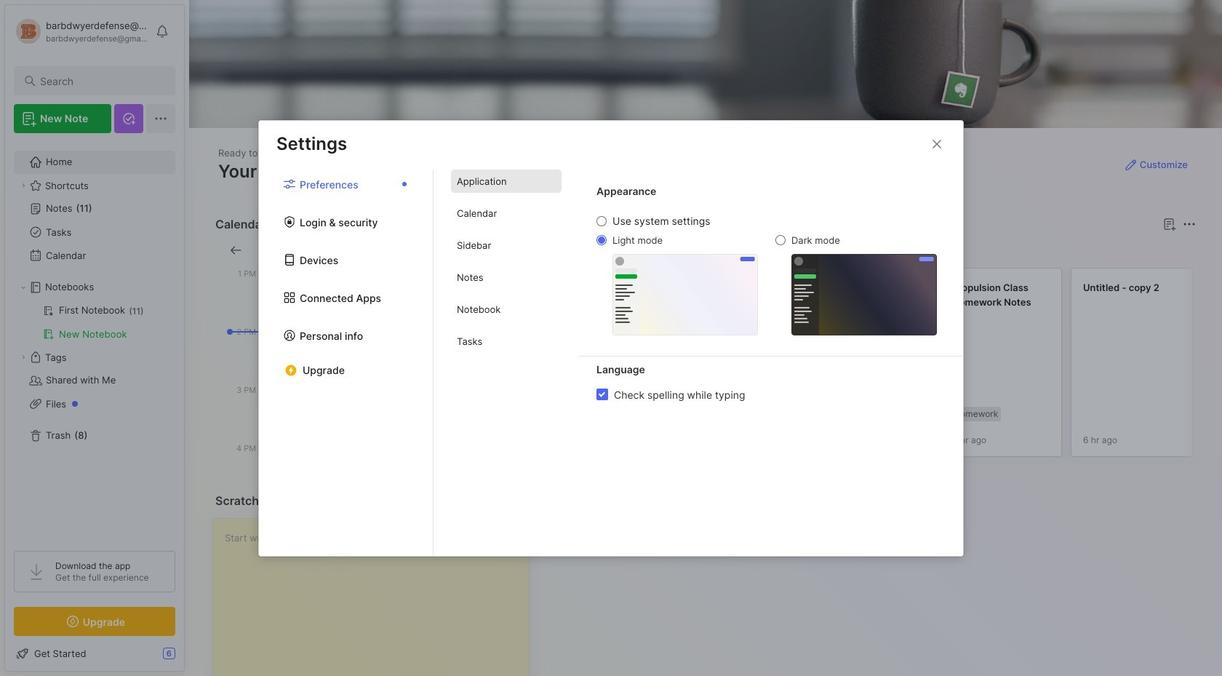 Task type: vqa. For each thing, say whether or not it's contained in the screenshot.
Background Image
no



Task type: describe. For each thing, give the bounding box(es) containing it.
expand notebooks image
[[19, 283, 28, 292]]

Start writing… text field
[[225, 519, 529, 676]]

group inside "main" 'element'
[[14, 299, 175, 346]]

none search field inside "main" 'element'
[[40, 72, 162, 90]]



Task type: locate. For each thing, give the bounding box(es) containing it.
tree
[[5, 142, 184, 538]]

tree inside "main" 'element'
[[5, 142, 184, 538]]

group
[[14, 299, 175, 346]]

tab
[[451, 170, 562, 193], [451, 202, 562, 225], [451, 234, 562, 257], [551, 242, 593, 259], [599, 242, 658, 259], [451, 266, 562, 289], [451, 298, 562, 321], [451, 330, 562, 353]]

expand tags image
[[19, 353, 28, 362]]

close image
[[929, 135, 946, 152]]

Search text field
[[40, 74, 162, 88]]

None checkbox
[[597, 389, 608, 400]]

None radio
[[597, 216, 607, 226]]

main element
[[0, 0, 189, 676]]

tab list
[[259, 170, 434, 556], [434, 170, 579, 556], [551, 242, 1194, 259]]

option group
[[597, 215, 937, 335]]

None radio
[[597, 235, 607, 245], [776, 235, 786, 245], [597, 235, 607, 245], [776, 235, 786, 245]]

row group
[[548, 268, 1223, 466]]

None search field
[[40, 72, 162, 90]]



